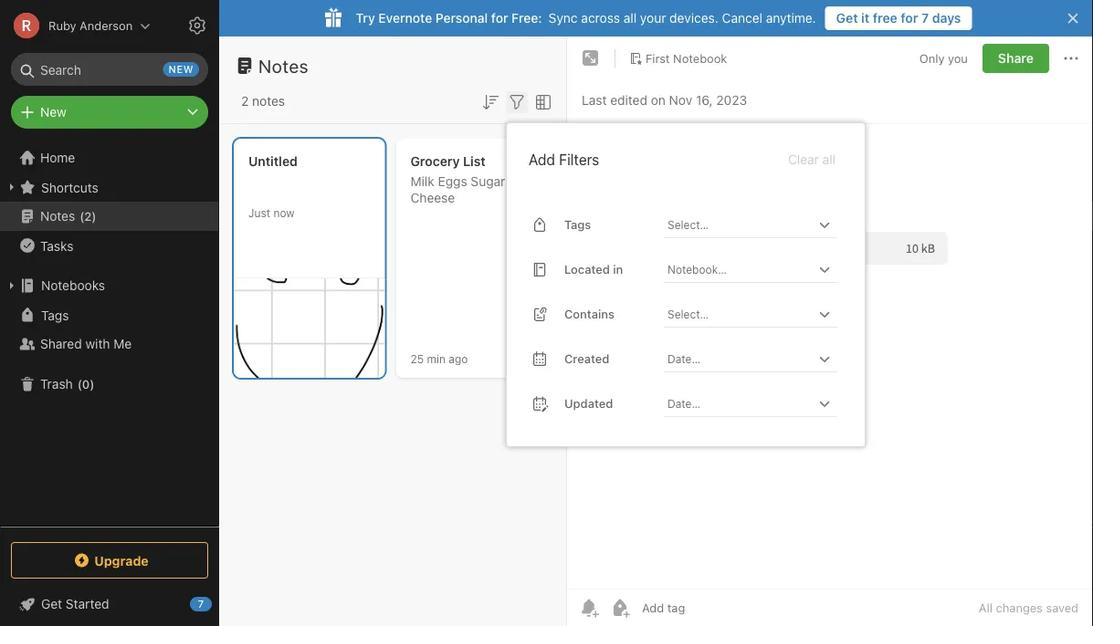 Task type: vqa. For each thing, say whether or not it's contained in the screenshot.
16,
yes



Task type: locate. For each thing, give the bounding box(es) containing it.
free:
[[512, 11, 542, 26]]

1 horizontal spatial notes
[[258, 55, 309, 76]]

 input text field up located in field on the right top
[[666, 212, 814, 237]]

7
[[921, 11, 929, 26], [198, 599, 204, 610]]

note list element
[[219, 37, 567, 626]]

1 horizontal spatial for
[[901, 11, 918, 26]]

sugar
[[471, 174, 505, 189]]

notebooks link
[[0, 271, 218, 300]]

for left the free:
[[491, 11, 508, 26]]

grocery list milk eggs sugar cheese
[[410, 154, 505, 205]]

notes for notes ( 2 )
[[40, 209, 75, 224]]

date… down  date picker field
[[668, 397, 701, 410]]

settings image
[[186, 15, 208, 37]]

1 vertical spatial (
[[77, 377, 82, 391]]

anytime.
[[766, 11, 816, 26]]

created
[[564, 352, 610, 366]]

eggs
[[438, 174, 467, 189]]

get left it
[[836, 11, 858, 26]]

0 vertical spatial tags
[[564, 218, 591, 232]]

1 horizontal spatial all
[[822, 152, 836, 167]]

1 vertical spatial 2
[[84, 209, 92, 223]]

2 down shortcuts
[[84, 209, 92, 223]]

upgrade button
[[11, 542, 208, 579]]

0 horizontal spatial tags
[[41, 308, 69, 323]]

ago
[[449, 353, 468, 365]]

share
[[998, 51, 1034, 66]]

( inside notes ( 2 )
[[80, 209, 84, 223]]

0 vertical spatial date…
[[668, 352, 701, 365]]

located in
[[564, 263, 623, 276]]

changes
[[996, 601, 1043, 615]]

1 vertical spatial notes
[[40, 209, 75, 224]]

grocery
[[410, 154, 460, 169]]

) inside trash ( 0 )
[[90, 377, 94, 391]]

2  input text field from the top
[[666, 256, 814, 282]]

0 vertical spatial notes
[[258, 55, 309, 76]]

notes up the notes
[[258, 55, 309, 76]]

updated
[[564, 397, 613, 411]]

days
[[932, 11, 961, 26]]

just
[[248, 206, 270, 219]]

new button
[[11, 96, 208, 129]]

free
[[873, 11, 898, 26]]

Account field
[[0, 7, 151, 44]]

1 vertical spatial all
[[822, 152, 836, 167]]

( down shortcuts
[[80, 209, 84, 223]]

personal
[[436, 11, 488, 26]]

) down shortcuts button
[[92, 209, 96, 223]]

0 horizontal spatial get
[[41, 597, 62, 612]]

thumbnail image
[[234, 279, 385, 378]]

notebook
[[673, 51, 727, 65]]

devices.
[[670, 11, 719, 26]]

started
[[66, 597, 109, 612]]

1 vertical spatial 7
[[198, 599, 204, 610]]

1 vertical spatial tags
[[41, 308, 69, 323]]

7 left 'days'
[[921, 11, 929, 26]]

anderson
[[80, 19, 133, 32]]

first
[[646, 51, 670, 65]]

2 for from the left
[[901, 11, 918, 26]]

2
[[241, 94, 249, 109], [84, 209, 92, 223]]

1 vertical spatial )
[[90, 377, 94, 391]]

0 vertical spatial get
[[836, 11, 858, 26]]

click to collapse image
[[212, 593, 226, 615]]

) inside notes ( 2 )
[[92, 209, 96, 223]]

1 date… from the top
[[668, 352, 701, 365]]

tree
[[0, 143, 219, 526]]

 input text field
[[666, 212, 814, 237], [666, 256, 814, 282]]

upgrade
[[94, 553, 149, 568]]

now
[[273, 206, 295, 219]]

1 horizontal spatial 7
[[921, 11, 929, 26]]

tags
[[564, 218, 591, 232], [41, 308, 69, 323]]

shared with me
[[40, 337, 132, 352]]

0
[[82, 377, 90, 391]]

 input text field inside located in field
[[666, 256, 814, 282]]

notebooks
[[41, 278, 105, 293]]

date… for created
[[668, 352, 701, 365]]

1 for from the left
[[491, 11, 508, 26]]

get it free for 7 days
[[836, 11, 961, 26]]

get for get it free for 7 days
[[836, 11, 858, 26]]

date… inside date… field
[[668, 397, 701, 410]]

for right free
[[901, 11, 918, 26]]

for inside get it free for 7 days button
[[901, 11, 918, 26]]

0 vertical spatial all
[[624, 11, 637, 26]]

date…
[[668, 352, 701, 365], [668, 397, 701, 410]]

2 inside notes ( 2 )
[[84, 209, 92, 223]]

1 vertical spatial  input text field
[[666, 256, 814, 282]]

date… down  input text field
[[668, 352, 701, 365]]

0 horizontal spatial 2
[[84, 209, 92, 223]]

notes
[[252, 94, 285, 109]]

all right 'clear'
[[822, 152, 836, 167]]

located
[[564, 263, 610, 276]]

2023
[[716, 93, 747, 108]]

( right trash
[[77, 377, 82, 391]]

1  input text field from the top
[[666, 212, 814, 237]]

tags up shared
[[41, 308, 69, 323]]

) right trash
[[90, 377, 94, 391]]

add tag image
[[609, 597, 631, 619]]

notes inside the note list element
[[258, 55, 309, 76]]

me
[[114, 337, 132, 352]]

1 vertical spatial get
[[41, 597, 62, 612]]

 input text field inside tags field
[[666, 212, 814, 237]]

all left your
[[624, 11, 637, 26]]

contains
[[564, 307, 615, 321]]

7 inside help and learning task checklist field
[[198, 599, 204, 610]]

1 horizontal spatial 2
[[241, 94, 249, 109]]

all
[[624, 11, 637, 26], [822, 152, 836, 167]]

expand notebooks image
[[5, 279, 19, 293]]

edited
[[610, 93, 647, 108]]

it
[[861, 11, 870, 26]]

( inside trash ( 0 )
[[77, 377, 82, 391]]

7 left click to collapse image
[[198, 599, 204, 610]]

0 horizontal spatial 7
[[198, 599, 204, 610]]

 input text field up  input text field
[[666, 256, 814, 282]]

get inside help and learning task checklist field
[[41, 597, 62, 612]]

0 horizontal spatial for
[[491, 11, 508, 26]]

tasks button
[[0, 231, 218, 260]]

0 horizontal spatial notes
[[40, 209, 75, 224]]

tags up located
[[564, 218, 591, 232]]

cancel
[[722, 11, 763, 26]]

0 vertical spatial  input text field
[[666, 212, 814, 237]]

more actions image
[[1060, 47, 1082, 69]]

2 inside the note list element
[[241, 94, 249, 109]]

new
[[169, 63, 194, 75]]

0 vertical spatial 2
[[241, 94, 249, 109]]

2 left the notes
[[241, 94, 249, 109]]

tasks
[[40, 238, 73, 253]]

0 vertical spatial )
[[92, 209, 96, 223]]

0 vertical spatial 7
[[921, 11, 929, 26]]

Contains field
[[664, 301, 837, 328]]

shared
[[40, 337, 82, 352]]

get for get started
[[41, 597, 62, 612]]

( for trash
[[77, 377, 82, 391]]

notes for notes
[[258, 55, 309, 76]]

0 horizontal spatial all
[[624, 11, 637, 26]]

all inside button
[[822, 152, 836, 167]]

1 vertical spatial date…
[[668, 397, 701, 410]]

1 horizontal spatial tags
[[564, 218, 591, 232]]

1 horizontal spatial get
[[836, 11, 858, 26]]

ruby anderson
[[48, 19, 133, 32]]

notes
[[258, 55, 309, 76], [40, 209, 75, 224]]

try
[[356, 11, 375, 26]]

notes up tasks
[[40, 209, 75, 224]]

new
[[40, 105, 66, 120]]

date… inside  date picker field
[[668, 352, 701, 365]]

for
[[491, 11, 508, 26], [901, 11, 918, 26]]

get
[[836, 11, 858, 26], [41, 597, 62, 612]]

get inside button
[[836, 11, 858, 26]]

tree containing home
[[0, 143, 219, 526]]

in
[[613, 263, 623, 276]]

0 vertical spatial (
[[80, 209, 84, 223]]

2 date… from the top
[[668, 397, 701, 410]]

get left started
[[41, 597, 62, 612]]

across
[[581, 11, 620, 26]]



Task type: describe. For each thing, give the bounding box(es) containing it.
home
[[40, 150, 75, 165]]

clear all button
[[786, 149, 837, 171]]

16,
[[696, 93, 713, 108]]

home link
[[0, 143, 219, 173]]

) for notes
[[92, 209, 96, 223]]

note window element
[[567, 37, 1093, 626]]

More actions field
[[1060, 44, 1082, 73]]

( for notes
[[80, 209, 84, 223]]

 Date picker field
[[664, 391, 854, 417]]

2 notes
[[241, 94, 285, 109]]

 input text field for located in
[[666, 256, 814, 282]]

clear all
[[788, 152, 836, 167]]

cheese
[[410, 190, 455, 205]]

shortcuts
[[41, 180, 98, 195]]

Tags field
[[664, 212, 837, 238]]

nov
[[669, 93, 692, 108]]

for for free:
[[491, 11, 508, 26]]

share button
[[983, 44, 1049, 73]]

you
[[948, 51, 968, 65]]

first notebook button
[[623, 46, 734, 71]]

shared with me link
[[0, 330, 218, 359]]

evernote
[[378, 11, 432, 26]]

saved
[[1046, 601, 1079, 615]]

notes ( 2 )
[[40, 209, 96, 224]]

Located in field
[[664, 256, 837, 283]]

with
[[85, 337, 110, 352]]

25 min ago
[[410, 353, 468, 365]]

25
[[410, 353, 424, 365]]

list
[[463, 154, 486, 169]]

your
[[640, 11, 666, 26]]

Note Editor text field
[[567, 124, 1093, 589]]

last edited on nov 16, 2023
[[582, 93, 747, 108]]

add filters
[[529, 151, 599, 168]]

trash
[[40, 377, 73, 392]]

Sort options field
[[479, 89, 501, 113]]

min
[[427, 353, 446, 365]]

new search field
[[24, 53, 199, 86]]

first notebook
[[646, 51, 727, 65]]

get started
[[41, 597, 109, 612]]

clear
[[788, 152, 819, 167]]

Add tag field
[[640, 600, 777, 616]]

 input text field
[[666, 301, 814, 327]]

add filters image
[[506, 91, 528, 113]]

shortcuts button
[[0, 173, 218, 202]]

expand note image
[[580, 47, 602, 69]]

only you
[[919, 51, 968, 65]]

milk
[[410, 174, 434, 189]]

get it free for 7 days button
[[825, 6, 972, 30]]

Help and Learning task checklist field
[[0, 590, 219, 619]]

all
[[979, 601, 993, 615]]

date… for updated
[[668, 397, 701, 410]]

) for trash
[[90, 377, 94, 391]]

 Date picker field
[[664, 346, 854, 372]]

7 inside button
[[921, 11, 929, 26]]

all changes saved
[[979, 601, 1079, 615]]

trash ( 0 )
[[40, 377, 94, 392]]

only
[[919, 51, 945, 65]]

tags inside button
[[41, 308, 69, 323]]

last
[[582, 93, 607, 108]]

ruby
[[48, 19, 76, 32]]

just now
[[248, 206, 295, 219]]

add a reminder image
[[578, 597, 600, 619]]

untitled
[[248, 154, 298, 169]]

for for 7
[[901, 11, 918, 26]]

Search text field
[[24, 53, 195, 86]]

add
[[529, 151, 555, 168]]

tags button
[[0, 300, 218, 330]]

 input text field for tags
[[666, 212, 814, 237]]

filters
[[559, 151, 599, 168]]

sync
[[549, 11, 578, 26]]

try evernote personal for free: sync across all your devices. cancel anytime.
[[356, 11, 816, 26]]

View options field
[[528, 89, 554, 113]]

on
[[651, 93, 666, 108]]

Add filters field
[[506, 89, 528, 113]]



